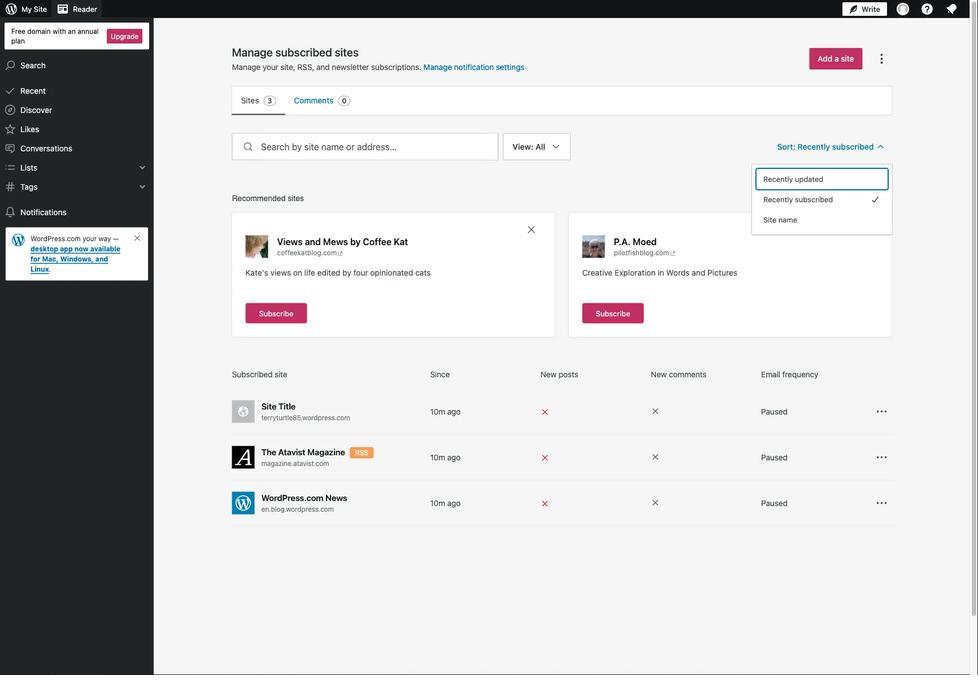 Task type: locate. For each thing, give the bounding box(es) containing it.
dismiss image
[[133, 234, 142, 243]]

site
[[34, 5, 47, 13], [763, 216, 777, 224], [261, 402, 277, 411]]

the atavist magazine cell
[[232, 446, 426, 469]]

0 vertical spatial paused cell
[[761, 406, 867, 417]]

recently right sort:
[[798, 142, 830, 151]]

2 vertical spatial cell
[[541, 497, 646, 509]]

your left site,
[[263, 62, 278, 72]]

sort: recently subscribed
[[777, 142, 874, 151]]

1 keyboard_arrow_down image from the top
[[137, 162, 148, 173]]

10m ago for title
[[430, 407, 461, 416]]

wordpress.com up the en.blog.wordpress.com
[[261, 493, 323, 503]]

menu inside manage subscribed sites main content
[[232, 86, 892, 115]]

life
[[304, 268, 315, 277]]

1 dismiss this recommendation image from the left
[[526, 224, 537, 235]]

menu containing recently updated
[[757, 169, 888, 230]]

site inside site title terryturtle85.wordpress.com
[[261, 402, 277, 411]]

and down available
[[95, 255, 108, 263]]

keyboard_arrow_down image inside lists link
[[137, 162, 148, 173]]

by
[[350, 236, 361, 247], [343, 268, 351, 277]]

1 subscribe from the left
[[259, 309, 293, 318]]

wordpress.com news en.blog.wordpress.com
[[261, 493, 347, 513]]

subscribe down creative at top right
[[596, 309, 630, 318]]

site left name
[[763, 216, 777, 224]]

2 paused from the top
[[761, 453, 788, 462]]

2 vertical spatial more actions image
[[875, 496, 889, 510]]

recommended sites
[[232, 194, 304, 203]]

subscribed up recently updated button
[[832, 142, 874, 151]]

and up coffeekatblog.com
[[305, 236, 321, 247]]

my profile image
[[897, 3, 909, 15]]

more information image for wordpress.com news
[[651, 498, 660, 507]]

None search field
[[232, 133, 498, 160]]

view: all button
[[503, 133, 571, 251]]

a
[[835, 54, 839, 63]]

updated
[[795, 175, 823, 183]]

menu
[[232, 86, 892, 115], [757, 169, 888, 230]]

manage your notifications image
[[945, 2, 958, 16]]

views and mews by coffee  kat link
[[277, 235, 408, 248]]

and inside the wordpress.com your way — desktop app now available for mac, windows, and linux
[[95, 255, 108, 263]]

table containing site title
[[232, 369, 892, 526]]

1 horizontal spatial new
[[651, 370, 667, 379]]

1 subscribe button from the left
[[246, 303, 307, 324]]

1 more information image from the top
[[651, 453, 660, 462]]

0 vertical spatial by
[[350, 236, 361, 247]]

1 vertical spatial site
[[763, 216, 777, 224]]

ago
[[447, 407, 461, 416], [447, 453, 461, 462], [447, 498, 461, 508]]

2 ago from the top
[[447, 453, 461, 462]]

10m inside site title row
[[430, 407, 445, 416]]

wordpress.com
[[31, 235, 81, 243], [261, 493, 323, 503]]

0 vertical spatial paused
[[761, 407, 788, 416]]

0 vertical spatial 10m ago
[[430, 407, 461, 416]]

0 vertical spatial keyboard_arrow_down image
[[137, 162, 148, 173]]

10m inside wordpress.com news row
[[430, 498, 445, 508]]

since column header
[[430, 369, 536, 380]]

1 vertical spatial ago
[[447, 453, 461, 462]]

en.blog.wordpress.com
[[261, 505, 334, 513]]

2 vertical spatial paused
[[761, 498, 788, 508]]

keyboard_arrow_down image inside tags link
[[137, 181, 148, 192]]

2 cell from the top
[[541, 451, 646, 464]]

0 horizontal spatial dismiss this recommendation image
[[526, 224, 537, 235]]

more actions image for title
[[875, 405, 889, 418]]

1 vertical spatial paused cell
[[761, 452, 867, 463]]

paused inside wordpress.com news row
[[761, 498, 788, 508]]

more actions image inside wordpress.com news row
[[875, 496, 889, 510]]

2 new from the left
[[651, 370, 667, 379]]

0 vertical spatial ago
[[447, 407, 461, 416]]

site right my
[[34, 5, 47, 13]]

menu containing sites
[[232, 86, 892, 115]]

1 horizontal spatial your
[[263, 62, 278, 72]]

p.a.
[[614, 236, 631, 247]]

words
[[666, 268, 690, 277]]

subscribe button down views
[[246, 303, 307, 324]]

lists link
[[0, 158, 154, 177]]

views
[[270, 268, 291, 277]]

1 vertical spatial cell
[[541, 451, 646, 464]]

10m ago inside site title row
[[430, 407, 461, 416]]

new inside 'column header'
[[651, 370, 667, 379]]

2 vertical spatial 10m
[[430, 498, 445, 508]]

new
[[541, 370, 557, 379], [651, 370, 667, 379]]

add a site button
[[809, 48, 863, 70]]

10m ago
[[430, 407, 461, 416], [430, 453, 461, 462], [430, 498, 461, 508]]

0 horizontal spatial site
[[34, 5, 47, 13]]

1 vertical spatial more actions image
[[875, 451, 889, 464]]

10m
[[430, 407, 445, 416], [430, 453, 445, 462], [430, 498, 445, 508]]

3 10m ago from the top
[[430, 498, 461, 508]]

2 horizontal spatial site
[[763, 216, 777, 224]]

recently inside dropdown button
[[798, 142, 830, 151]]

0 vertical spatial site
[[841, 54, 854, 63]]

1 horizontal spatial site
[[841, 54, 854, 63]]

your up now
[[83, 235, 97, 243]]

1 horizontal spatial wordpress.com
[[261, 493, 323, 503]]

3 10m from the top
[[430, 498, 445, 508]]

1 horizontal spatial subscribe button
[[582, 303, 644, 324]]

cell down new posts "column header"
[[541, 405, 646, 418]]

wordpress.com up app at the top left of the page
[[31, 235, 81, 243]]

recently up recently subscribed
[[763, 175, 793, 183]]

subscribed inside dropdown button
[[832, 142, 874, 151]]

site left title
[[261, 402, 277, 411]]

likes
[[20, 124, 39, 134]]

view:
[[513, 142, 534, 151]]

1 10m ago from the top
[[430, 407, 461, 416]]

wordpress.com news row
[[232, 481, 892, 526]]

0 vertical spatial subscribed
[[832, 142, 874, 151]]

0 vertical spatial more information image
[[651, 453, 660, 462]]

new left posts
[[541, 370, 557, 379]]

1 vertical spatial 10m ago
[[430, 453, 461, 462]]

manage notification settings link
[[423, 62, 525, 72]]

paused inside site title row
[[761, 407, 788, 416]]

more actions image inside site title row
[[875, 405, 889, 418]]

recently updated button
[[757, 169, 888, 189]]

0 horizontal spatial wordpress.com
[[31, 235, 81, 243]]

10m for news
[[430, 498, 445, 508]]

2 vertical spatial recently
[[763, 195, 793, 204]]

new left comments
[[651, 370, 667, 379]]

keyboard_arrow_down image
[[137, 162, 148, 173], [137, 181, 148, 192]]

row containing subscribed site
[[232, 369, 892, 389]]

by inside "link"
[[350, 236, 361, 247]]

dismiss this recommendation image
[[526, 224, 537, 235], [863, 224, 874, 235]]

manage
[[232, 45, 273, 58], [232, 62, 261, 72], [423, 62, 452, 72]]

site name
[[763, 216, 797, 224]]

2 vertical spatial 10m ago
[[430, 498, 461, 508]]

more information image for the atavist magazine
[[651, 453, 660, 462]]

terryturtle85.wordpress.com link
[[261, 413, 426, 423]]

recently inside button
[[763, 175, 793, 183]]

2 vertical spatial ago
[[447, 498, 461, 508]]

and inside manage subscribed sites manage your site, rss, and newsletter subscriptions. manage notification settings
[[316, 62, 330, 72]]

new for new comments
[[651, 370, 667, 379]]

1 horizontal spatial site
[[261, 402, 277, 411]]

annual
[[78, 27, 99, 35]]

paused cell
[[761, 406, 867, 417], [761, 452, 867, 463], [761, 498, 867, 509]]

coffee
[[363, 236, 392, 247]]

subscribe button for p.a.
[[582, 303, 644, 324]]

subscribe button
[[246, 303, 307, 324], [582, 303, 644, 324]]

0 horizontal spatial new
[[541, 370, 557, 379]]

table
[[232, 369, 892, 526]]

opinionated
[[370, 268, 413, 277]]

0 vertical spatial more actions image
[[875, 405, 889, 418]]

2 more information image from the top
[[651, 498, 660, 507]]

wordpress.com inside the wordpress.com news en.blog.wordpress.com
[[261, 493, 323, 503]]

more information image
[[651, 453, 660, 462], [651, 498, 660, 507]]

desktop
[[31, 245, 58, 253]]

0 vertical spatial recently
[[798, 142, 830, 151]]

3 ago from the top
[[447, 498, 461, 508]]

cell down site title row
[[541, 451, 646, 464]]

10m ago inside the atavist magazine row
[[430, 453, 461, 462]]

3 more actions image from the top
[[875, 496, 889, 510]]

1 10m from the top
[[430, 407, 445, 416]]

sites
[[241, 96, 259, 105]]

1 horizontal spatial dismiss this recommendation image
[[863, 224, 874, 235]]

reader link
[[51, 0, 102, 18]]

0 vertical spatial your
[[263, 62, 278, 72]]

cell
[[541, 405, 646, 418], [541, 451, 646, 464], [541, 497, 646, 509]]

0 vertical spatial menu
[[232, 86, 892, 115]]

1 more actions image from the top
[[875, 405, 889, 418]]

row
[[232, 369, 892, 389]]

0 horizontal spatial subscribe
[[259, 309, 293, 318]]

subscribe for views and mews by coffee  kat
[[259, 309, 293, 318]]

site inside column header
[[275, 370, 287, 379]]

site inside button
[[763, 216, 777, 224]]

sort:
[[777, 142, 796, 151]]

2 dismiss this recommendation image from the left
[[863, 224, 874, 235]]

1 vertical spatial 10m
[[430, 453, 445, 462]]

all
[[536, 142, 545, 151]]

1 vertical spatial your
[[83, 235, 97, 243]]

2 vertical spatial site
[[261, 402, 277, 411]]

views
[[277, 236, 303, 247]]

1 ago from the top
[[447, 407, 461, 416]]

more image
[[875, 52, 889, 66]]

posts
[[559, 370, 578, 379]]

3 paused from the top
[[761, 498, 788, 508]]

1 vertical spatial recently
[[763, 175, 793, 183]]

0 horizontal spatial site
[[275, 370, 287, 379]]

recently up site name
[[763, 195, 793, 204]]

1 vertical spatial paused
[[761, 453, 788, 462]]

2 10m ago from the top
[[430, 453, 461, 462]]

0 horizontal spatial subscribe button
[[246, 303, 307, 324]]

1 new from the left
[[541, 370, 557, 379]]

cell down the atavist magazine row
[[541, 497, 646, 509]]

ago inside wordpress.com news row
[[447, 498, 461, 508]]

2 subscribe button from the left
[[582, 303, 644, 324]]

subscribed
[[832, 142, 874, 151], [795, 195, 833, 204]]

site right the subscribed
[[275, 370, 287, 379]]

0 horizontal spatial your
[[83, 235, 97, 243]]

wordpress.com inside the wordpress.com your way — desktop app now available for mac, windows, and linux
[[31, 235, 81, 243]]

new posts
[[541, 370, 578, 379]]

1 paused from the top
[[761, 407, 788, 416]]

more information image
[[651, 407, 660, 416]]

3 paused cell from the top
[[761, 498, 867, 509]]

notifications link
[[0, 203, 154, 222]]

discover link
[[0, 100, 154, 120]]

pilotfishblog.com
[[614, 249, 669, 257]]

2 keyboard_arrow_down image from the top
[[137, 181, 148, 192]]

dismiss this recommendation image for p.a. moed
[[863, 224, 874, 235]]

paused inside the atavist magazine row
[[761, 453, 788, 462]]

1 vertical spatial more information image
[[651, 498, 660, 507]]

sort: recently subscribed button
[[773, 136, 892, 157]]

site title terryturtle85.wordpress.com
[[261, 402, 350, 422]]

subscribed inside button
[[795, 195, 833, 204]]

1 vertical spatial menu
[[757, 169, 888, 230]]

en.blog.wordpress.com link
[[261, 504, 426, 515]]

by up coffeekatblog.com link
[[350, 236, 361, 247]]

1 vertical spatial keyboard_arrow_down image
[[137, 181, 148, 192]]

1 cell from the top
[[541, 405, 646, 418]]

p.a. moed link
[[614, 235, 657, 248]]

dismiss this recommendation image for views and mews by coffee  kat
[[526, 224, 537, 235]]

site for title
[[261, 402, 277, 411]]

subscribe button down creative at top right
[[582, 303, 644, 324]]

1 vertical spatial subscribed
[[795, 195, 833, 204]]

free
[[11, 27, 25, 35]]

Search search field
[[261, 134, 498, 160]]

subscribe for p.a. moed
[[596, 309, 630, 318]]

four
[[353, 268, 368, 277]]

1 horizontal spatial subscribe
[[596, 309, 630, 318]]

cats
[[415, 268, 431, 277]]

ago for title
[[447, 407, 461, 416]]

exploration
[[615, 268, 656, 277]]

site
[[841, 54, 854, 63], [275, 370, 287, 379]]

site for name
[[763, 216, 777, 224]]

site title row
[[232, 389, 892, 435]]

2 10m from the top
[[430, 453, 445, 462]]

new inside "column header"
[[541, 370, 557, 379]]

and down subscribed sites
[[316, 62, 330, 72]]

recently for recently subscribed
[[763, 195, 793, 204]]

subscribed down updated
[[795, 195, 833, 204]]

by left four
[[343, 268, 351, 277]]

3 cell from the top
[[541, 497, 646, 509]]

2 subscribe from the left
[[596, 309, 630, 318]]

1 vertical spatial wordpress.com
[[261, 493, 323, 503]]

moed
[[633, 236, 657, 247]]

likes link
[[0, 120, 154, 139]]

more actions image
[[875, 405, 889, 418], [875, 451, 889, 464], [875, 496, 889, 510]]

.
[[49, 265, 51, 273]]

mac,
[[42, 255, 59, 263]]

ago inside site title row
[[447, 407, 461, 416]]

0 vertical spatial cell
[[541, 405, 646, 418]]

recommended
[[232, 194, 286, 203]]

1 vertical spatial site
[[275, 370, 287, 379]]

discover
[[20, 105, 52, 114]]

—
[[113, 235, 119, 243]]

0 vertical spatial 10m
[[430, 407, 445, 416]]

pictures
[[708, 268, 737, 277]]

10m for title
[[430, 407, 445, 416]]

site right a
[[841, 54, 854, 63]]

subscribe down views
[[259, 309, 293, 318]]

recently
[[798, 142, 830, 151], [763, 175, 793, 183], [763, 195, 793, 204]]

recently inside button
[[763, 195, 793, 204]]

notification settings
[[454, 62, 525, 72]]

10m ago inside wordpress.com news row
[[430, 498, 461, 508]]

2 vertical spatial paused cell
[[761, 498, 867, 509]]

cell for title
[[541, 405, 646, 418]]

table inside manage subscribed sites main content
[[232, 369, 892, 526]]

subscribe
[[259, 309, 293, 318], [596, 309, 630, 318]]

site inside button
[[841, 54, 854, 63]]

rss
[[355, 449, 368, 457]]

0 vertical spatial wordpress.com
[[31, 235, 81, 243]]

1 paused cell from the top
[[761, 406, 867, 417]]

paused cell for news
[[761, 498, 867, 509]]



Task type: describe. For each thing, give the bounding box(es) containing it.
since
[[430, 370, 450, 379]]

time image
[[973, 44, 978, 54]]

3
[[268, 97, 272, 105]]

new for new posts
[[541, 370, 557, 379]]

10m ago for news
[[430, 498, 461, 508]]

add a site
[[818, 54, 854, 63]]

your inside manage subscribed sites manage your site, rss, and newsletter subscriptions. manage notification settings
[[263, 62, 278, 72]]

subscribe button for views
[[246, 303, 307, 324]]

2 paused cell from the top
[[761, 452, 867, 463]]

ago for news
[[447, 498, 461, 508]]

domain
[[27, 27, 51, 35]]

site,
[[280, 62, 295, 72]]

paused cell for title
[[761, 406, 867, 417]]

upgrade
[[111, 32, 138, 40]]

cell for news
[[541, 497, 646, 509]]

10m inside the atavist magazine row
[[430, 453, 445, 462]]

free domain with an annual plan
[[11, 27, 99, 45]]

manage subscribed sites main content
[[214, 45, 910, 675]]

help image
[[921, 2, 934, 16]]

terryturtle85.wordpress.com
[[261, 414, 350, 422]]

my
[[21, 5, 32, 13]]

wordpress.com news link
[[261, 492, 426, 504]]

1 vertical spatial by
[[343, 268, 351, 277]]

0
[[342, 97, 346, 105]]

views and mews by coffee  kat
[[277, 236, 408, 247]]

2 more actions image from the top
[[875, 451, 889, 464]]

title
[[278, 402, 296, 411]]

recently updated
[[763, 175, 823, 183]]

windows,
[[60, 255, 94, 263]]

newsletter
[[332, 62, 369, 72]]

email frequency
[[761, 370, 818, 379]]

paused for news
[[761, 498, 788, 508]]

reader
[[73, 5, 97, 13]]

right image
[[869, 193, 882, 206]]

comments
[[294, 96, 334, 105]]

subscribed site column header
[[232, 369, 426, 380]]

pilotfishblog.com link
[[614, 248, 677, 258]]

an
[[68, 27, 76, 35]]

write link
[[843, 0, 887, 18]]

subscriptions.
[[371, 62, 421, 72]]

recent
[[20, 86, 46, 95]]

tags
[[20, 182, 38, 191]]

kate's
[[246, 268, 268, 277]]

magazine.atavist.com
[[261, 460, 329, 468]]

keyboard_arrow_down image for tags
[[137, 181, 148, 192]]

conversations
[[20, 144, 72, 153]]

add
[[818, 54, 832, 63]]

rss,
[[297, 62, 314, 72]]

0 vertical spatial site
[[34, 5, 47, 13]]

my site
[[21, 5, 47, 13]]

news
[[325, 493, 347, 503]]

ago inside the atavist magazine row
[[447, 453, 461, 462]]

recent link
[[0, 81, 154, 100]]

frequency
[[782, 370, 818, 379]]

coffeekatblog.com
[[277, 249, 337, 257]]

magazine.atavist.com link
[[261, 459, 426, 469]]

and inside "link"
[[305, 236, 321, 247]]

new posts column header
[[541, 369, 646, 380]]

subscribed sites
[[275, 45, 359, 58]]

recently for recently updated
[[763, 175, 793, 183]]

subscribed
[[232, 370, 273, 379]]

search
[[20, 61, 46, 70]]

in
[[658, 268, 664, 277]]

site title cell
[[232, 400, 426, 423]]

email frequency column header
[[761, 369, 867, 380]]

your inside the wordpress.com your way — desktop app now available for mac, windows, and linux
[[83, 235, 97, 243]]

creative
[[582, 268, 613, 277]]

mews
[[323, 236, 348, 247]]

magazine
[[307, 447, 345, 457]]

creative exploration in words and pictures
[[582, 268, 737, 277]]

with
[[53, 27, 66, 35]]

the atavist magazine
[[261, 447, 345, 457]]

wordpress.com news image
[[232, 492, 255, 515]]

new comments
[[651, 370, 707, 379]]

app
[[60, 245, 73, 253]]

conversations link
[[0, 139, 154, 158]]

wordpress.com for your
[[31, 235, 81, 243]]

sites
[[288, 194, 304, 203]]

search link
[[0, 56, 154, 75]]

subscribed site
[[232, 370, 287, 379]]

recently subscribed button
[[757, 189, 888, 210]]

coffeekatblog.com link
[[277, 248, 428, 258]]

linux
[[31, 265, 49, 273]]

view: all
[[513, 142, 545, 151]]

my site link
[[0, 0, 51, 18]]

the atavist magazine row
[[232, 435, 892, 481]]

kat
[[394, 236, 408, 247]]

and right words
[[692, 268, 705, 277]]

notifications
[[20, 207, 66, 217]]

keyboard_arrow_down image for lists
[[137, 162, 148, 173]]

wordpress.com news cell
[[232, 492, 426, 515]]

lists
[[20, 163, 37, 172]]

new comments column header
[[651, 369, 757, 380]]

upgrade button
[[107, 29, 142, 43]]

name
[[779, 216, 797, 224]]

plan
[[11, 37, 25, 45]]

available
[[90, 245, 120, 253]]

more actions image for news
[[875, 496, 889, 510]]

kate's views on life edited by four opinionated cats
[[246, 268, 431, 277]]

wordpress.com for news
[[261, 493, 323, 503]]

manage subscribed sites manage your site, rss, and newsletter subscriptions. manage notification settings
[[232, 45, 525, 72]]

the atavist magazine image
[[232, 446, 255, 469]]

wordpress.com your way — desktop app now available for mac, windows, and linux
[[31, 235, 120, 273]]

paused for title
[[761, 407, 788, 416]]

email
[[761, 370, 780, 379]]



Task type: vqa. For each thing, say whether or not it's contained in the screenshot.
first Img
no



